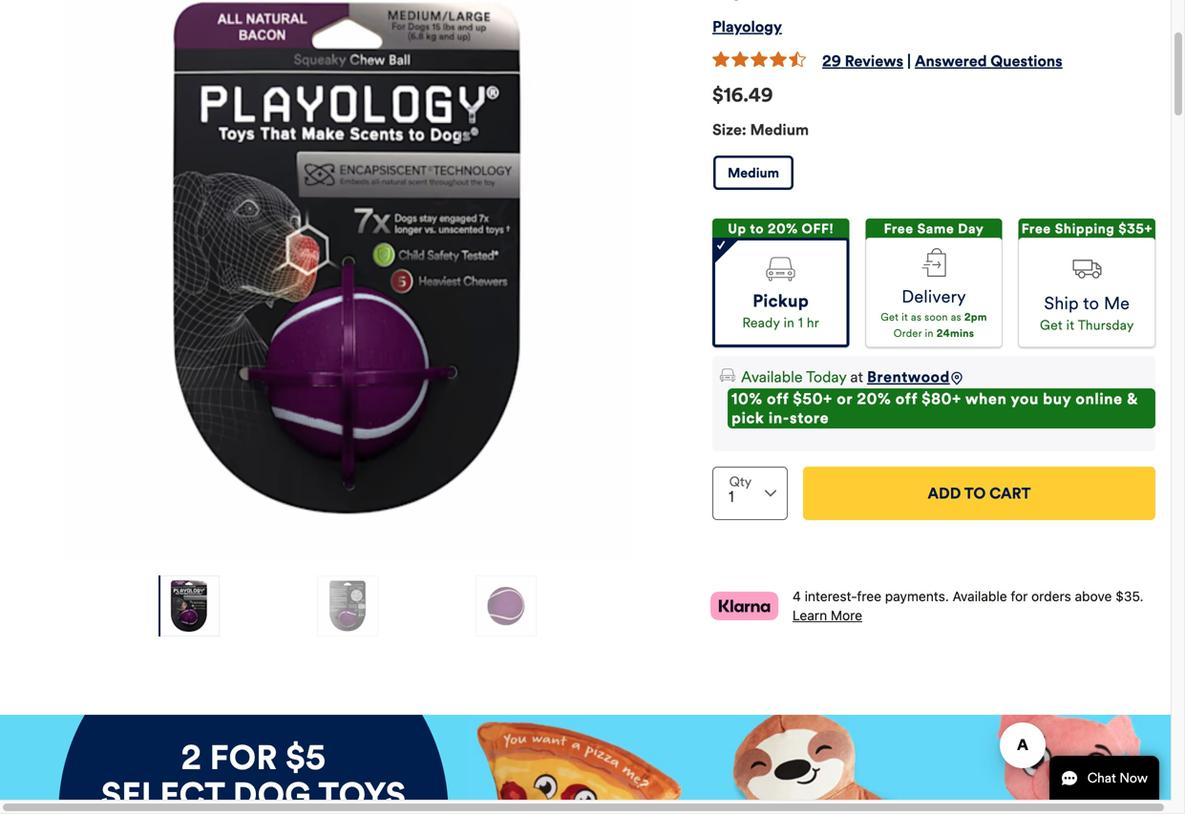 Task type: locate. For each thing, give the bounding box(es) containing it.
orders
[[1031, 589, 1071, 605]]

available
[[741, 367, 803, 387], [953, 589, 1007, 605]]

scroll to top image
[[1128, 704, 1145, 721]]

2 as from the left
[[951, 311, 961, 324]]

in down soon
[[925, 327, 934, 340]]

1 horizontal spatial it
[[1066, 317, 1074, 334]]

available up the 10%
[[741, 367, 803, 387]]

pickup
[[753, 291, 809, 312]]

off right the 10%
[[767, 389, 789, 409]]

1 horizontal spatial as
[[951, 311, 961, 324]]

0 horizontal spatial available
[[741, 367, 803, 387]]

online
[[1076, 389, 1123, 409]]

for
[[1011, 589, 1028, 605]]

shipping
[[1055, 221, 1115, 237]]

0 horizontal spatial to
[[750, 221, 764, 237]]

$35.
[[1115, 589, 1143, 605]]

in inside delivery get it as soon as 2pm order in 24mins
[[925, 327, 934, 340]]

me
[[1104, 293, 1130, 314]]

pickup ready in 1 hr
[[742, 291, 819, 331]]

20%
[[768, 221, 798, 237], [857, 389, 891, 409]]

0 horizontal spatial icon pickup store image
[[720, 367, 735, 384]]

0 horizontal spatial free
[[884, 221, 914, 237]]

up
[[728, 221, 746, 237]]

to for ship
[[1083, 293, 1099, 314]]

20% inside 10% off $50+ or 20% off $80+ when you buy online & pick in-store
[[857, 389, 891, 409]]

1 vertical spatial icon pickup store image
[[720, 367, 735, 384]]

1 horizontal spatial free
[[1021, 221, 1051, 237]]

icon pickup store image inside delivery-method-pickup-ready in 1 hr option
[[766, 257, 795, 281]]

buy
[[1043, 389, 1071, 409]]

icon carat down image
[[765, 490, 776, 497]]

it
[[902, 311, 908, 324], [1066, 317, 1074, 334]]

1 vertical spatial $35+
[[917, 242, 951, 258]]

medium
[[750, 121, 809, 140], [728, 165, 779, 181]]

0 vertical spatial icon pickup store image
[[766, 257, 795, 281]]

delivery-method-Ship to Me-Get it Thursday radio
[[1019, 238, 1155, 348]]

today
[[806, 367, 846, 387]]

to for up
[[750, 221, 764, 237]]

20% left off!
[[768, 221, 798, 237]]

to right up
[[750, 221, 764, 237]]

available inside 4 interest-free payments. available for orders above $35. learn more
[[953, 589, 1007, 605]]

2 free from the left
[[1021, 221, 1051, 237]]

20% down at
[[857, 389, 891, 409]]

1 horizontal spatial in
[[925, 327, 934, 340]]

size
[[712, 121, 742, 140]]

icon pickup store image up the 10%
[[720, 367, 735, 384]]

answered questions link
[[915, 52, 1063, 71]]

free
[[884, 221, 914, 237], [1021, 221, 1051, 237]]

option group
[[712, 219, 1155, 348]]

get up order
[[881, 311, 899, 324]]

0 horizontal spatial as
[[911, 311, 922, 324]]

icon pickup store image for pickup
[[766, 257, 795, 281]]

for
[[210, 737, 277, 779]]

$35+ down same
[[917, 242, 951, 258]]

1 free from the left
[[884, 221, 914, 237]]

1 vertical spatial medium
[[728, 165, 779, 181]]

same
[[917, 221, 954, 237]]

available left for
[[953, 589, 1007, 605]]

1 horizontal spatial get
[[1040, 317, 1063, 334]]

reviews
[[845, 52, 903, 71]]

or
[[837, 389, 853, 409]]

get down ship
[[1040, 317, 1063, 334]]

off
[[767, 389, 789, 409], [895, 389, 917, 409]]

1 horizontal spatial available
[[953, 589, 1007, 605]]

0 horizontal spatial get
[[881, 311, 899, 324]]

ship
[[1044, 293, 1079, 314]]

day
[[958, 221, 984, 237]]

to left me
[[1083, 293, 1099, 314]]

$16.49
[[712, 84, 773, 107]]

playology squeaky bacon scent chew ball dog toy, medium - thumbnail-1 image
[[159, 576, 219, 637]]

in left 1
[[784, 315, 795, 331]]

as
[[911, 311, 922, 324], [951, 311, 961, 324]]

add to cart button
[[803, 467, 1155, 521]]

1 vertical spatial 20%
[[857, 389, 891, 409]]

soon
[[924, 311, 948, 324]]

0 vertical spatial 20%
[[768, 221, 798, 237]]

it up order
[[902, 311, 908, 324]]

off down brentwood button
[[895, 389, 917, 409]]

free
[[857, 589, 881, 605]]

brentwood
[[867, 367, 950, 387]]

0 horizontal spatial off
[[767, 389, 789, 409]]

10%
[[731, 389, 763, 409]]

available today at brentwood
[[741, 367, 950, 387]]

more
[[831, 608, 862, 624]]

1 vertical spatial to
[[1083, 293, 1099, 314]]

as up 24mins
[[951, 311, 961, 324]]

1 horizontal spatial off
[[895, 389, 917, 409]]

when
[[965, 389, 1007, 409]]

0 vertical spatial to
[[750, 221, 764, 237]]

1 horizontal spatial 20%
[[857, 389, 891, 409]]

0 vertical spatial $35+
[[1118, 221, 1153, 237]]

styled arrow button link
[[1117, 693, 1155, 731]]

0 vertical spatial available
[[741, 367, 803, 387]]

:
[[742, 121, 746, 140]]

interest-
[[805, 589, 857, 605]]

0 horizontal spatial 20%
[[768, 221, 798, 237]]

to inside ship to me get it thursday
[[1083, 293, 1099, 314]]

icon pickup store image up pickup at the top of page
[[766, 257, 795, 281]]

0 vertical spatial medium
[[750, 121, 809, 140]]

questions
[[990, 52, 1063, 71]]

2 off from the left
[[895, 389, 917, 409]]

free for ship to me
[[1021, 221, 1051, 237]]

0 horizontal spatial in
[[784, 315, 795, 331]]

variation-Medium radio
[[713, 156, 794, 190]]

thursday
[[1078, 317, 1134, 334]]

1 horizontal spatial icon pickup store image
[[766, 257, 795, 281]]

learn
[[793, 608, 827, 624]]

ready
[[742, 315, 780, 331]]

as up order
[[911, 311, 922, 324]]

$35+
[[1118, 221, 1153, 237], [917, 242, 951, 258]]

1 off from the left
[[767, 389, 789, 409]]

to
[[750, 221, 764, 237], [1083, 293, 1099, 314]]

it down ship
[[1066, 317, 1074, 334]]

playology squeaky bacon scent chew ball dog toy, medium - thumbnail-2 image
[[318, 576, 377, 637]]

free inside free same day $35+
[[884, 221, 914, 237]]

0 horizontal spatial it
[[902, 311, 908, 324]]

hr
[[807, 315, 819, 331]]

0 horizontal spatial $35+
[[917, 242, 951, 258]]

1 horizontal spatial to
[[1083, 293, 1099, 314]]

icon delivery pin image
[[950, 372, 963, 385]]

you
[[1011, 389, 1039, 409]]

icon pickup store image
[[766, 257, 795, 281], [720, 367, 735, 384]]

in-
[[769, 409, 790, 428]]

4 interest-free payments. available for orders above $35. learn more
[[793, 589, 1143, 624]]

29 reviews | answered questions
[[822, 52, 1063, 71]]

1 vertical spatial available
[[953, 589, 1007, 605]]

in
[[784, 315, 795, 331], [925, 327, 934, 340]]

medium down size : medium
[[728, 165, 779, 181]]

$35+ right shipping
[[1118, 221, 1153, 237]]

medium right ':'
[[750, 121, 809, 140]]

size : medium
[[712, 121, 809, 140]]

it inside delivery get it as soon as 2pm order in 24mins
[[902, 311, 908, 324]]

get
[[881, 311, 899, 324], [1040, 317, 1063, 334]]

free left shipping
[[1021, 221, 1051, 237]]

free left same
[[884, 221, 914, 237]]



Task type: describe. For each thing, give the bounding box(es) containing it.
free shipping $35+
[[1021, 221, 1153, 237]]

1 as from the left
[[911, 311, 922, 324]]

&
[[1127, 389, 1138, 409]]

24mins
[[936, 327, 974, 340]]

1
[[798, 315, 803, 331]]

playology squeaky bacon scent chew ball dog toy, medium - thumbnail-3 image
[[476, 576, 536, 637]]

at
[[850, 367, 863, 387]]

2
[[181, 737, 202, 779]]

icon pickup store image for available today
[[720, 367, 735, 384]]

delivery get it as soon as 2pm order in 24mins
[[881, 287, 987, 340]]

free same day $35+
[[884, 221, 984, 258]]

$80+
[[922, 389, 961, 409]]

order
[[894, 327, 922, 340]]

$5
[[286, 737, 326, 779]]

$50+
[[793, 389, 832, 409]]

brentwood button
[[867, 366, 950, 388]]

add
[[928, 484, 961, 503]]

2pm
[[964, 311, 987, 324]]

payments.
[[885, 589, 949, 605]]

above
[[1075, 589, 1112, 605]]

playology
[[712, 17, 782, 37]]

29
[[822, 52, 841, 71]]

it inside ship to me get it thursday
[[1066, 317, 1074, 334]]

answered
[[915, 52, 987, 71]]

cart
[[989, 484, 1031, 503]]

ship to me get it thursday
[[1040, 293, 1134, 334]]

2 for $5
[[181, 737, 326, 779]]

in inside pickup ready in 1 hr
[[784, 315, 795, 331]]

delivery
[[902, 287, 966, 308]]

get inside delivery get it as soon as 2pm order in 24mins
[[881, 311, 899, 324]]

osm klarna title image
[[710, 592, 779, 621]]

playology squeaky bacon scent chew ball dog toy, medium - carousel image #1 image
[[45, 0, 652, 561]]

$35+ inside free same day $35+
[[917, 242, 951, 258]]

10% off $50+ or 20% off $80+ when you buy online & pick in-store
[[731, 389, 1138, 428]]

store
[[790, 409, 829, 428]]

playology link
[[712, 17, 782, 37]]

1 horizontal spatial $35+
[[1118, 221, 1153, 237]]

free for delivery
[[884, 221, 914, 237]]

add to cart
[[928, 484, 1031, 503]]

|
[[907, 52, 911, 71]]

to
[[964, 484, 986, 503]]

icon check success 4 image
[[717, 240, 725, 250]]

option group containing delivery
[[712, 219, 1155, 348]]

get inside ship to me get it thursday
[[1040, 317, 1063, 334]]

4
[[793, 589, 801, 605]]

delivery-method-Pickup-Ready in 1 hr radio
[[712, 238, 849, 348]]

up to 20% off!
[[728, 221, 834, 237]]

learn more button
[[793, 608, 862, 624]]

pick
[[731, 409, 764, 428]]

medium inside radio
[[728, 165, 779, 181]]

delivery-method-Delivery-[object Object] radio
[[865, 238, 1002, 348]]

off!
[[802, 221, 834, 237]]



